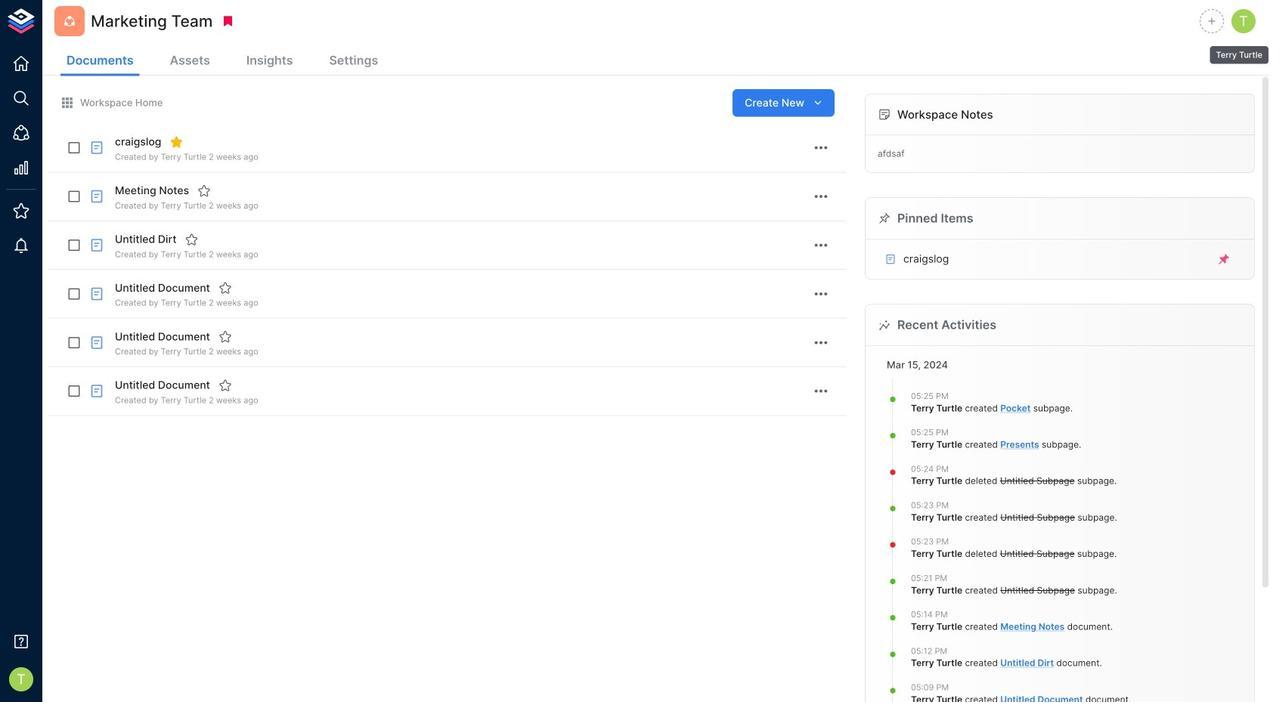 Task type: locate. For each thing, give the bounding box(es) containing it.
remove favorite image
[[170, 135, 183, 149]]

1 vertical spatial favorite image
[[218, 379, 232, 392]]

0 vertical spatial favorite image
[[197, 184, 211, 198]]

1 favorite image from the top
[[218, 281, 232, 295]]

2 vertical spatial favorite image
[[218, 330, 232, 344]]

0 vertical spatial favorite image
[[218, 281, 232, 295]]

2 favorite image from the top
[[218, 379, 232, 392]]

favorite image
[[197, 184, 211, 198], [185, 233, 199, 246], [218, 330, 232, 344]]

remove bookmark image
[[221, 14, 235, 28]]

tooltip
[[1209, 36, 1270, 65]]

favorite image
[[218, 281, 232, 295], [218, 379, 232, 392]]



Task type: vqa. For each thing, say whether or not it's contained in the screenshot.
Remove Favorite icon
yes



Task type: describe. For each thing, give the bounding box(es) containing it.
1 vertical spatial favorite image
[[185, 233, 199, 246]]

unpin image
[[1217, 253, 1231, 266]]



